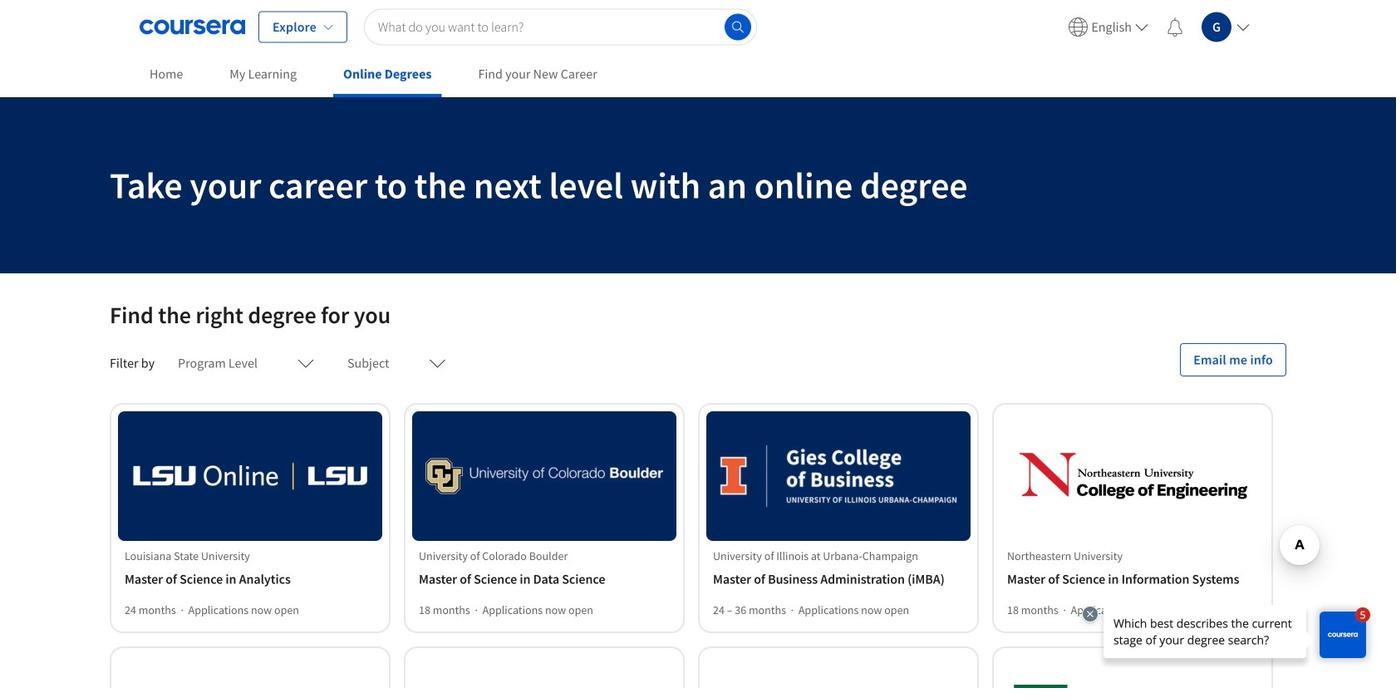 Task type: vqa. For each thing, say whether or not it's contained in the screenshot.
what do you want to learn? text field
yes



Task type: locate. For each thing, give the bounding box(es) containing it.
What do you want to learn? text field
[[364, 9, 757, 45]]

coursera image
[[140, 14, 245, 40]]

None search field
[[364, 9, 757, 45]]



